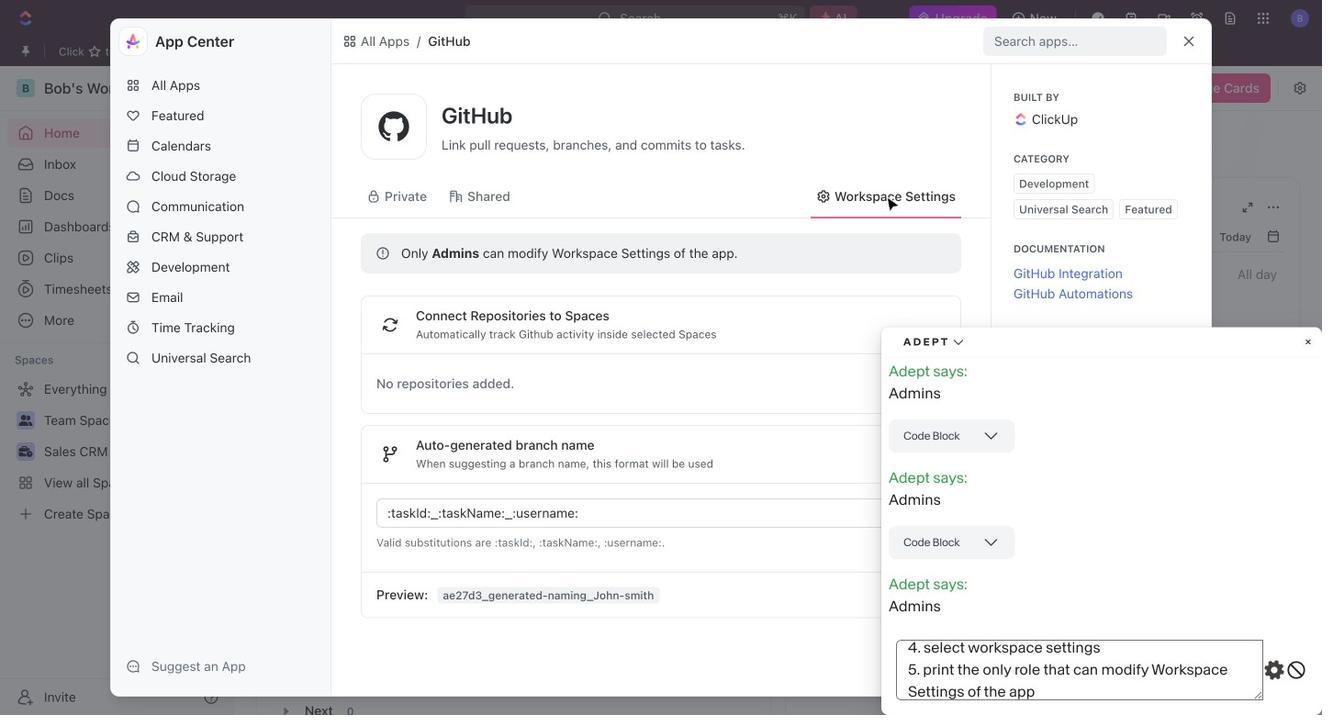 Task type: locate. For each thing, give the bounding box(es) containing it.
None field
[[388, 503, 939, 525]]

0 horizontal spatial xr6e7 image
[[367, 189, 381, 204]]

1 xr6e7 image from the left
[[367, 189, 381, 204]]

2 xr6e7 image from the left
[[449, 189, 464, 204]]

tab list
[[276, 531, 752, 576]]

xr6e7 image
[[817, 189, 831, 204]]

tree
[[7, 375, 226, 529]]

xr6e7 image
[[367, 189, 381, 204], [449, 189, 464, 204]]

1 horizontal spatial xr6e7 image
[[449, 189, 464, 204]]

dialog
[[110, 18, 1213, 697]]

Search apps… field
[[995, 30, 1160, 52]]

tree inside sidebar navigation
[[7, 375, 226, 529]]



Task type: describe. For each thing, give the bounding box(es) containing it.
sidebar navigation
[[0, 66, 234, 716]]

akvyc image
[[343, 34, 357, 49]]



Task type: vqa. For each thing, say whether or not it's contained in the screenshot.
middle XR6E7 image
yes



